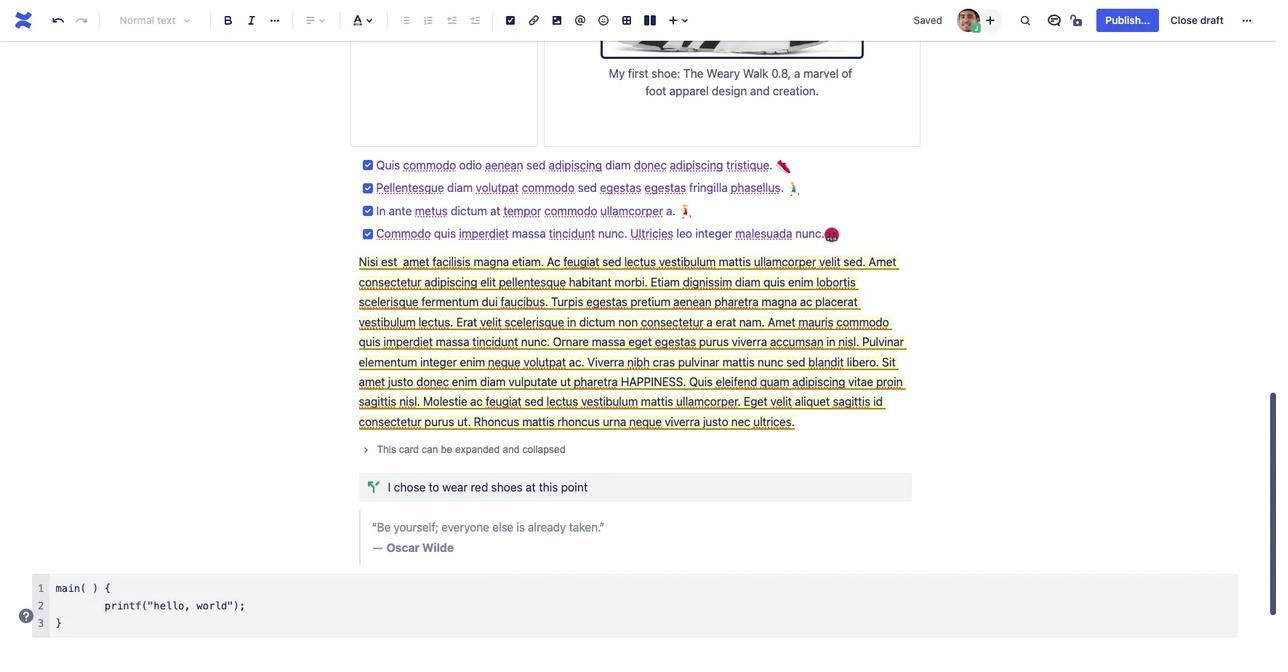 Task type: vqa. For each thing, say whether or not it's contained in the screenshot.
elementum
yes



Task type: locate. For each thing, give the bounding box(es) containing it.
adipiscing up fringilla
[[670, 158, 724, 171]]

feugiat
[[564, 256, 600, 269], [486, 395, 522, 408]]

mattis down happiness.
[[641, 395, 674, 408]]

0 vertical spatial quis
[[376, 158, 400, 171]]

dictum left non
[[579, 315, 616, 329]]

donec up a.
[[634, 158, 667, 171]]

1 vertical spatial amet
[[768, 315, 796, 329]]

0 horizontal spatial quis
[[359, 335, 381, 349]]

1 horizontal spatial feugiat
[[564, 256, 600, 269]]

numbered list ⌘⇧7 image
[[420, 12, 437, 29]]

sagittis down elementum
[[359, 395, 397, 408]]

this
[[539, 481, 558, 494]]

1 horizontal spatial amet
[[403, 256, 430, 269]]

more image
[[1239, 12, 1256, 29]]

in ante metus dictum at tempor commodo ullamcorper a.
[[376, 204, 679, 217]]

1 vertical spatial donec
[[417, 375, 449, 388]]

in up ornare on the bottom of the page
[[567, 315, 577, 329]]

eget
[[744, 395, 768, 408]]

commodo up pellentesque
[[403, 158, 456, 171]]

magna
[[474, 256, 509, 269], [762, 296, 797, 309]]

0 horizontal spatial pharetra
[[574, 375, 618, 388]]

0 horizontal spatial sagittis
[[359, 395, 397, 408]]

0 horizontal spatial tincidunt
[[473, 335, 518, 349]]

1 horizontal spatial dictum
[[579, 315, 616, 329]]

my first shoe: the weary walk 0.8, a marvel of foot apparel design and creation.
[[609, 67, 856, 98]]

walk
[[743, 67, 769, 80]]

0 horizontal spatial magna
[[474, 256, 509, 269]]

justo down ullamcorper.
[[703, 415, 729, 428]]

0 horizontal spatial neque
[[488, 355, 521, 368]]

libero.
[[847, 355, 879, 368]]

purus down molestie
[[425, 415, 454, 428]]

1 vertical spatial neque
[[630, 415, 662, 428]]

massa down in ante metus dictum at tempor commodo ullamcorper a.
[[512, 227, 546, 240]]

Give this expand a title... text field
[[374, 442, 917, 459]]

)
[[92, 583, 99, 594]]

nisl.
[[839, 335, 860, 349], [400, 395, 420, 408]]

undo ⌘z image
[[49, 12, 67, 29]]

1 vertical spatial a
[[707, 315, 713, 329]]

adipiscing
[[549, 158, 602, 171], [670, 158, 724, 171], [425, 276, 478, 289], [793, 375, 846, 388]]

lectus up morbi.
[[625, 256, 656, 269]]

0 vertical spatial imperdiet
[[459, 227, 509, 240]]

0 vertical spatial in
[[567, 315, 577, 329]]

in
[[376, 204, 386, 217]]

0 vertical spatial ac
[[800, 296, 813, 309]]

"be
[[372, 521, 391, 534]]

enim down erat
[[460, 355, 485, 368]]

viverra
[[732, 335, 767, 349], [665, 415, 700, 428]]

nunc. right the "malesuada"
[[796, 227, 825, 240]]

action item image
[[502, 12, 519, 29]]

0 vertical spatial viverra
[[732, 335, 767, 349]]

aenean inside the nisi est  amet facilisis magna etiam. ac feugiat sed lectus vestibulum mattis ullamcorper velit sed. amet consectetur adipiscing elit pellentesque habitant morbi. etiam dignissim diam quis enim lobortis scelerisque fermentum dui faucibus. turpis egestas pretium aenean pharetra magna ac placerat vestibulum lectus. erat velit scelerisque in dictum non consectetur a erat nam. amet mauris commodo quis imperdiet massa tincidunt nunc. ornare massa eget egestas purus viverra accumsan in nisl. pulvinar elementum integer enim neque volutpat ac. viverra nibh cras pulvinar mattis nunc sed blandit libero. sit amet justo donec enim diam vulputate ut pharetra happiness. quis eleifend quam adipiscing vitae proin sagittis nisl. molestie ac feugiat sed lectus vestibulum mattis ullamcorper. eget velit aliquet sagittis id consectetur purus ut. rhoncus mattis rhoncus urna neque viverra justo nec ultrices.
[[674, 296, 712, 309]]

diam up rhoncus
[[480, 375, 506, 388]]

tincidunt
[[549, 227, 595, 240], [473, 335, 518, 349]]

0 horizontal spatial ullamcorper
[[601, 204, 663, 217]]

scelerisque down 'faucibus.'
[[505, 315, 564, 329]]

vestibulum up dignissim
[[659, 256, 716, 269]]

0 horizontal spatial dictum
[[451, 204, 487, 217]]

volutpat up vulputate
[[524, 355, 566, 368]]

malesuada
[[736, 227, 793, 240]]

vestibulum up the urna
[[581, 395, 638, 408]]

and
[[750, 85, 770, 98]]

0 horizontal spatial nisl.
[[400, 395, 420, 408]]

1 vertical spatial volutpat
[[524, 355, 566, 368]]

pharetra
[[715, 296, 759, 309], [574, 375, 618, 388]]

erat
[[457, 315, 477, 329]]

quis
[[376, 158, 400, 171], [689, 375, 713, 388]]

0 vertical spatial amet
[[869, 256, 897, 269]]

italic ⌘i image
[[243, 12, 260, 29]]

imperdiet up elementum
[[384, 335, 433, 349]]

a left erat
[[707, 315, 713, 329]]

volutpat inside the nisi est  amet facilisis magna etiam. ac feugiat sed lectus vestibulum mattis ullamcorper velit sed. amet consectetur adipiscing elit pellentesque habitant morbi. etiam dignissim diam quis enim lobortis scelerisque fermentum dui faucibus. turpis egestas pretium aenean pharetra magna ac placerat vestibulum lectus. erat velit scelerisque in dictum non consectetur a erat nam. amet mauris commodo quis imperdiet massa tincidunt nunc. ornare massa eget egestas purus viverra accumsan in nisl. pulvinar elementum integer enim neque volutpat ac. viverra nibh cras pulvinar mattis nunc sed blandit libero. sit amet justo donec enim diam vulputate ut pharetra happiness. quis eleifend quam adipiscing vitae proin sagittis nisl. molestie ac feugiat sed lectus vestibulum mattis ullamcorper. eget velit aliquet sagittis id consectetur purus ut. rhoncus mattis rhoncus urna neque viverra justo nec ultrices.
[[524, 355, 566, 368]]

table image
[[618, 12, 636, 29]]

consectetur up expand content image
[[359, 415, 422, 428]]

2 vertical spatial quis
[[359, 335, 381, 349]]

:face_with_symbols_over_mouth: image
[[825, 228, 840, 242], [825, 228, 840, 242]]

design
[[712, 85, 747, 98]]

close draft button
[[1162, 9, 1233, 32]]

justo down elementum
[[388, 375, 414, 388]]

apparel
[[670, 85, 709, 98]]

enim left lobortis
[[789, 276, 814, 289]]

:athletic_shoe: image
[[776, 159, 791, 174]]

quis up elementum
[[359, 335, 381, 349]]

lectus down ut
[[547, 395, 578, 408]]

0 horizontal spatial lectus
[[547, 395, 578, 408]]

donec
[[634, 158, 667, 171], [417, 375, 449, 388]]

velit down quam
[[771, 395, 792, 408]]

1 sagittis from the left
[[359, 395, 397, 408]]

0 horizontal spatial donec
[[417, 375, 449, 388]]

ornare
[[553, 335, 589, 349]]

quis commodo odio aenean sed adipiscing diam donec adipiscing tristique.
[[376, 158, 776, 171]]

neque up give this expand a title... text field
[[630, 415, 662, 428]]

no restrictions image
[[1070, 12, 1087, 29]]

bold ⌘b image
[[220, 12, 237, 29]]

1 horizontal spatial in
[[827, 335, 836, 349]]

leo
[[677, 227, 693, 240]]

scelerisque
[[359, 296, 419, 309], [505, 315, 564, 329]]

fringilla
[[690, 181, 728, 194]]

in
[[567, 315, 577, 329], [827, 335, 836, 349]]

0 vertical spatial justo
[[388, 375, 414, 388]]

faucibus.
[[501, 296, 548, 309]]

quis
[[434, 227, 456, 240], [764, 276, 786, 289], [359, 335, 381, 349]]

everyone
[[442, 521, 490, 534]]

i chose to wear red shoes at this point
[[388, 481, 588, 494]]

nunc. left ornare on the bottom of the page
[[521, 335, 550, 349]]

quis up nam.
[[764, 276, 786, 289]]

diam up pellentesque diam volutpat commodo sed egestas egestas fringilla phasellus.
[[605, 158, 631, 171]]

1 horizontal spatial sagittis
[[833, 395, 871, 408]]

commodo up pulvinar
[[837, 315, 889, 329]]

0 vertical spatial feugiat
[[564, 256, 600, 269]]

1 vertical spatial integer
[[420, 355, 457, 368]]

massa up viverra
[[592, 335, 626, 349]]

adipiscing down facilisis
[[425, 276, 478, 289]]

decision image
[[362, 476, 385, 499]]

else
[[493, 521, 514, 534]]

0 horizontal spatial aenean
[[485, 158, 524, 171]]

1 vertical spatial consectetur
[[641, 315, 704, 329]]

in up blandit
[[827, 335, 836, 349]]

1 horizontal spatial amet
[[869, 256, 897, 269]]

0 vertical spatial scelerisque
[[359, 296, 419, 309]]

scelerisque down the est
[[359, 296, 419, 309]]

1 horizontal spatial volutpat
[[524, 355, 566, 368]]

lectus
[[625, 256, 656, 269], [547, 395, 578, 408]]

2 horizontal spatial quis
[[764, 276, 786, 289]]

at left tempor at the left top of the page
[[490, 204, 501, 217]]

ullamcorper down the "malesuada"
[[754, 256, 817, 269]]

0 horizontal spatial quis
[[376, 158, 400, 171]]

integer
[[696, 227, 733, 240], [420, 355, 457, 368]]

sed
[[527, 158, 546, 171], [578, 181, 597, 194], [603, 256, 622, 269], [787, 355, 806, 368], [525, 395, 544, 408]]

sed up in ante metus dictum at tempor commodo ullamcorper a.
[[527, 158, 546, 171]]

at left the this
[[526, 481, 536, 494]]

1 vertical spatial ullamcorper
[[754, 256, 817, 269]]

1 vertical spatial dictum
[[579, 315, 616, 329]]

amet right the est
[[403, 256, 430, 269]]

feugiat up rhoncus
[[486, 395, 522, 408]]

magna up elit at top
[[474, 256, 509, 269]]

integer right leo
[[696, 227, 733, 240]]

1 horizontal spatial justo
[[703, 415, 729, 428]]

nisl. left molestie
[[400, 395, 420, 408]]

rhoncus
[[558, 415, 600, 428]]

amet right the sed.
[[869, 256, 897, 269]]

0 vertical spatial tincidunt
[[549, 227, 595, 240]]

vestibulum up elementum
[[359, 315, 416, 329]]

1 horizontal spatial lectus
[[625, 256, 656, 269]]

1 vertical spatial tincidunt
[[473, 335, 518, 349]]

1 horizontal spatial a
[[794, 67, 801, 80]]

imperdiet up facilisis
[[459, 227, 509, 240]]

tincidunt inside the nisi est  amet facilisis magna etiam. ac feugiat sed lectus vestibulum mattis ullamcorper velit sed. amet consectetur adipiscing elit pellentesque habitant morbi. etiam dignissim diam quis enim lobortis scelerisque fermentum dui faucibus. turpis egestas pretium aenean pharetra magna ac placerat vestibulum lectus. erat velit scelerisque in dictum non consectetur a erat nam. amet mauris commodo quis imperdiet massa tincidunt nunc. ornare massa eget egestas purus viverra accumsan in nisl. pulvinar elementum integer enim neque volutpat ac. viverra nibh cras pulvinar mattis nunc sed blandit libero. sit amet justo donec enim diam vulputate ut pharetra happiness. quis eleifend quam adipiscing vitae proin sagittis nisl. molestie ac feugiat sed lectus vestibulum mattis ullamcorper. eget velit aliquet sagittis id consectetur purus ut. rhoncus mattis rhoncus urna neque viverra justo nec ultrices.
[[473, 335, 518, 349]]

:woman_running: image
[[679, 205, 694, 219]]

}
[[56, 618, 62, 629]]

help image
[[17, 607, 35, 625]]

massa down erat
[[436, 335, 470, 349]]

1 vertical spatial scelerisque
[[505, 315, 564, 329]]

quis down metus
[[434, 227, 456, 240]]

feugiat up habitant
[[564, 256, 600, 269]]

magna up nam.
[[762, 296, 797, 309]]

1 horizontal spatial at
[[526, 481, 536, 494]]

consectetur down pretium
[[641, 315, 704, 329]]

pharetra up erat
[[715, 296, 759, 309]]

1 vertical spatial imperdiet
[[384, 335, 433, 349]]

mattis down vulputate
[[523, 415, 555, 428]]

adipiscing up aliquet
[[793, 375, 846, 388]]

1 horizontal spatial ullamcorper
[[754, 256, 817, 269]]

sed.
[[844, 256, 866, 269]]

viverra down ullamcorper.
[[665, 415, 700, 428]]

0 vertical spatial lectus
[[625, 256, 656, 269]]

0 horizontal spatial nunc.
[[521, 335, 550, 349]]

0 horizontal spatial volutpat
[[476, 181, 519, 194]]

aenean
[[485, 158, 524, 171], [674, 296, 712, 309]]

ac up mauris
[[800, 296, 813, 309]]

close
[[1171, 14, 1198, 26]]

ullamcorper
[[601, 204, 663, 217], [754, 256, 817, 269]]

tincidunt up ac
[[549, 227, 595, 240]]

0 vertical spatial neque
[[488, 355, 521, 368]]

1 vertical spatial lectus
[[547, 395, 578, 408]]

diam
[[605, 158, 631, 171], [447, 181, 473, 194], [735, 276, 761, 289], [480, 375, 506, 388]]

pharetra down viverra
[[574, 375, 618, 388]]

velit up lobortis
[[820, 256, 841, 269]]

mattis up eleifend
[[723, 355, 755, 368]]

purus
[[699, 335, 729, 349], [425, 415, 454, 428]]

―
[[372, 541, 384, 554]]

1 vertical spatial ac
[[470, 395, 483, 408]]

0 horizontal spatial purus
[[425, 415, 454, 428]]

1 vertical spatial purus
[[425, 415, 454, 428]]

redo ⌘⇧z image
[[73, 12, 90, 29]]

1 horizontal spatial donec
[[634, 158, 667, 171]]

dui
[[482, 296, 498, 309]]

quis up pellentesque
[[376, 158, 400, 171]]

1 vertical spatial vestibulum
[[359, 315, 416, 329]]

"be yourself; everyone else is already taken." ― oscar wilde
[[372, 521, 605, 554]]

purus down erat
[[699, 335, 729, 349]]

nunc. inside the nisi est  amet facilisis magna etiam. ac feugiat sed lectus vestibulum mattis ullamcorper velit sed. amet consectetur adipiscing elit pellentesque habitant morbi. etiam dignissim diam quis enim lobortis scelerisque fermentum dui faucibus. turpis egestas pretium aenean pharetra magna ac placerat vestibulum lectus. erat velit scelerisque in dictum non consectetur a erat nam. amet mauris commodo quis imperdiet massa tincidunt nunc. ornare massa eget egestas purus viverra accumsan in nisl. pulvinar elementum integer enim neque volutpat ac. viverra nibh cras pulvinar mattis nunc sed blandit libero. sit amet justo donec enim diam vulputate ut pharetra happiness. quis eleifend quam adipiscing vitae proin sagittis nisl. molestie ac feugiat sed lectus vestibulum mattis ullamcorper. eget velit aliquet sagittis id consectetur purus ut. rhoncus mattis rhoncus urna neque viverra justo nec ultrices.
[[521, 335, 550, 349]]

weary
[[707, 67, 740, 80]]

donec up molestie
[[417, 375, 449, 388]]

find and replace image
[[1017, 12, 1035, 29]]

tincidunt down erat
[[473, 335, 518, 349]]

ullamcorper up the ultricies
[[601, 204, 663, 217]]

1 horizontal spatial vestibulum
[[581, 395, 638, 408]]

nisl. up libero.
[[839, 335, 860, 349]]

commodo inside the nisi est  amet facilisis magna etiam. ac feugiat sed lectus vestibulum mattis ullamcorper velit sed. amet consectetur adipiscing elit pellentesque habitant morbi. etiam dignissim diam quis enim lobortis scelerisque fermentum dui faucibus. turpis egestas pretium aenean pharetra magna ac placerat vestibulum lectus. erat velit scelerisque in dictum non consectetur a erat nam. amet mauris commodo quis imperdiet massa tincidunt nunc. ornare massa eget egestas purus viverra accumsan in nisl. pulvinar elementum integer enim neque volutpat ac. viverra nibh cras pulvinar mattis nunc sed blandit libero. sit amet justo donec enim diam vulputate ut pharetra happiness. quis eleifend quam adipiscing vitae proin sagittis nisl. molestie ac feugiat sed lectus vestibulum mattis ullamcorper. eget velit aliquet sagittis id consectetur purus ut. rhoncus mattis rhoncus urna neque viverra justo nec ultrices.
[[837, 315, 889, 329]]

quis down pulvinar
[[689, 375, 713, 388]]

enim up molestie
[[452, 375, 477, 388]]

integer inside the nisi est  amet facilisis magna etiam. ac feugiat sed lectus vestibulum mattis ullamcorper velit sed. amet consectetur adipiscing elit pellentesque habitant morbi. etiam dignissim diam quis enim lobortis scelerisque fermentum dui faucibus. turpis egestas pretium aenean pharetra magna ac placerat vestibulum lectus. erat velit scelerisque in dictum non consectetur a erat nam. amet mauris commodo quis imperdiet massa tincidunt nunc. ornare massa eget egestas purus viverra accumsan in nisl. pulvinar elementum integer enim neque volutpat ac. viverra nibh cras pulvinar mattis nunc sed blandit libero. sit amet justo donec enim diam vulputate ut pharetra happiness. quis eleifend quam adipiscing vitae proin sagittis nisl. molestie ac feugiat sed lectus vestibulum mattis ullamcorper. eget velit aliquet sagittis id consectetur purus ut. rhoncus mattis rhoncus urna neque viverra justo nec ultrices.
[[420, 355, 457, 368]]

0 vertical spatial a
[[794, 67, 801, 80]]

a right 0.8,
[[794, 67, 801, 80]]

james peterson image
[[958, 9, 981, 32]]

aenean down dignissim
[[674, 296, 712, 309]]

aenean right odio
[[485, 158, 524, 171]]

my
[[609, 67, 625, 80]]

amet down elementum
[[359, 375, 385, 388]]

velit down dui
[[480, 315, 502, 329]]

1 horizontal spatial integer
[[696, 227, 733, 240]]

comment icon image
[[1046, 12, 1064, 29]]

layouts image
[[642, 12, 659, 29]]

sagittis down vitae
[[833, 395, 871, 408]]

consectetur
[[359, 276, 422, 289], [641, 315, 704, 329], [359, 415, 422, 428]]

0 vertical spatial aenean
[[485, 158, 524, 171]]

saved
[[914, 14, 943, 26]]

0 horizontal spatial at
[[490, 204, 501, 217]]

0 vertical spatial at
[[490, 204, 501, 217]]

integer down lectus.
[[420, 355, 457, 368]]

0 vertical spatial volutpat
[[476, 181, 519, 194]]

nunc. left the ultricies
[[598, 227, 628, 240]]

vitae
[[849, 375, 874, 388]]

0 horizontal spatial massa
[[436, 335, 470, 349]]

amet
[[869, 256, 897, 269], [768, 315, 796, 329]]

fermentum
[[422, 296, 479, 309]]

point
[[561, 481, 588, 494]]

consectetur down the est
[[359, 276, 422, 289]]

ac up the ut.
[[470, 395, 483, 408]]

neque up vulputate
[[488, 355, 521, 368]]

0 horizontal spatial amet
[[359, 375, 385, 388]]

1 horizontal spatial purus
[[699, 335, 729, 349]]

0 horizontal spatial velit
[[480, 315, 502, 329]]

:man_running: image
[[787, 182, 802, 196], [787, 182, 802, 196]]

invite to edit image
[[982, 11, 1000, 29]]

etiam.
[[512, 256, 544, 269]]

chose
[[394, 481, 426, 494]]

1 horizontal spatial nisl.
[[839, 335, 860, 349]]

egestas
[[600, 181, 642, 194], [645, 181, 686, 194], [587, 296, 628, 309], [655, 335, 696, 349]]

dictum
[[451, 204, 487, 217], [579, 315, 616, 329]]

volutpat up tempor at the left top of the page
[[476, 181, 519, 194]]

bullet list ⌘⇧8 image
[[396, 12, 414, 29]]

egestas down habitant
[[587, 296, 628, 309]]

0 horizontal spatial a
[[707, 315, 713, 329]]

erat
[[716, 315, 737, 329]]

neque
[[488, 355, 521, 368], [630, 415, 662, 428]]

dictum right metus
[[451, 204, 487, 217]]

1 horizontal spatial viverra
[[732, 335, 767, 349]]

egestas up commodo quis imperdiet massa tincidunt nunc. ultricies leo integer malesuada nunc.
[[600, 181, 642, 194]]

viverra down nam.
[[732, 335, 767, 349]]

commodo
[[403, 158, 456, 171], [522, 181, 575, 194], [545, 204, 598, 217], [837, 315, 889, 329]]

marvel
[[804, 67, 839, 80]]

2 vertical spatial velit
[[771, 395, 792, 408]]

is
[[517, 521, 525, 534]]

0 horizontal spatial viverra
[[665, 415, 700, 428]]

0 vertical spatial integer
[[696, 227, 733, 240]]

amet up accumsan
[[768, 315, 796, 329]]

0 vertical spatial magna
[[474, 256, 509, 269]]

2 horizontal spatial nunc.
[[796, 227, 825, 240]]



Task type: describe. For each thing, give the bounding box(es) containing it.
quam
[[760, 375, 790, 388]]

a inside the nisi est  amet facilisis magna etiam. ac feugiat sed lectus vestibulum mattis ullamcorper velit sed. amet consectetur adipiscing elit pellentesque habitant morbi. etiam dignissim diam quis enim lobortis scelerisque fermentum dui faucibus. turpis egestas pretium aenean pharetra magna ac placerat vestibulum lectus. erat velit scelerisque in dictum non consectetur a erat nam. amet mauris commodo quis imperdiet massa tincidunt nunc. ornare massa eget egestas purus viverra accumsan in nisl. pulvinar elementum integer enim neque volutpat ac. viverra nibh cras pulvinar mattis nunc sed blandit libero. sit amet justo donec enim diam vulputate ut pharetra happiness. quis eleifend quam adipiscing vitae proin sagittis nisl. molestie ac feugiat sed lectus vestibulum mattis ullamcorper. eget velit aliquet sagittis id consectetur purus ut. rhoncus mattis rhoncus urna neque viverra justo nec ultrices.
[[707, 315, 713, 329]]

dictum inside the nisi est  amet facilisis magna etiam. ac feugiat sed lectus vestibulum mattis ullamcorper velit sed. amet consectetur adipiscing elit pellentesque habitant morbi. etiam dignissim diam quis enim lobortis scelerisque fermentum dui faucibus. turpis egestas pretium aenean pharetra magna ac placerat vestibulum lectus. erat velit scelerisque in dictum non consectetur a erat nam. amet mauris commodo quis imperdiet massa tincidunt nunc. ornare massa eget egestas purus viverra accumsan in nisl. pulvinar elementum integer enim neque volutpat ac. viverra nibh cras pulvinar mattis nunc sed blandit libero. sit amet justo donec enim diam vulputate ut pharetra happiness. quis eleifend quam adipiscing vitae proin sagittis nisl. molestie ac feugiat sed lectus vestibulum mattis ullamcorper. eget velit aliquet sagittis id consectetur purus ut. rhoncus mattis rhoncus urna neque viverra justo nec ultrices.
[[579, 315, 616, 329]]

vulputate
[[509, 375, 558, 388]]

of
[[842, 67, 853, 80]]

1 horizontal spatial massa
[[512, 227, 546, 240]]

sed down accumsan
[[787, 355, 806, 368]]

Main content area, start typing to enter text. text field
[[32, 0, 1239, 638]]

indent tab image
[[466, 12, 484, 29]]

pellentesque diam volutpat commodo sed egestas egestas fringilla phasellus.
[[376, 181, 787, 194]]

add image, video, or file image
[[548, 12, 566, 29]]

metus
[[415, 204, 448, 217]]

taken."
[[569, 521, 605, 534]]

this is a shoe designed with artificial intelligence. it's a sporty, grey, running shoe with a white sole image
[[603, 0, 862, 57]]

ultricies
[[631, 227, 674, 240]]

pulvinar
[[678, 355, 720, 368]]

the
[[684, 67, 704, 80]]

pellentesque
[[499, 276, 566, 289]]

wear
[[443, 481, 468, 494]]

lectus.
[[419, 315, 454, 329]]

ullamcorper.
[[676, 395, 741, 408]]

ut
[[561, 375, 571, 388]]

nec
[[732, 415, 751, 428]]

1 vertical spatial justo
[[703, 415, 729, 428]]

ac
[[547, 256, 561, 269]]

foot
[[646, 85, 667, 98]]

mauris
[[799, 315, 834, 329]]

1 horizontal spatial tincidunt
[[549, 227, 595, 240]]

imperdiet inside the nisi est  amet facilisis magna etiam. ac feugiat sed lectus vestibulum mattis ullamcorper velit sed. amet consectetur adipiscing elit pellentesque habitant morbi. etiam dignissim diam quis enim lobortis scelerisque fermentum dui faucibus. turpis egestas pretium aenean pharetra magna ac placerat vestibulum lectus. erat velit scelerisque in dictum non consectetur a erat nam. amet mauris commodo quis imperdiet massa tincidunt nunc. ornare massa eget egestas purus viverra accumsan in nisl. pulvinar elementum integer enim neque volutpat ac. viverra nibh cras pulvinar mattis nunc sed blandit libero. sit amet justo donec enim diam vulputate ut pharetra happiness. quis eleifend quam adipiscing vitae proin sagittis nisl. molestie ac feugiat sed lectus vestibulum mattis ullamcorper. eget velit aliquet sagittis id consectetur purus ut. rhoncus mattis rhoncus urna neque viverra justo nec ultrices.
[[384, 335, 433, 349]]

1 horizontal spatial magna
[[762, 296, 797, 309]]

1 vertical spatial amet
[[359, 375, 385, 388]]

cras
[[653, 355, 675, 368]]

expand content image
[[357, 442, 374, 459]]

0.8,
[[772, 67, 791, 80]]

nibh
[[628, 355, 650, 368]]

nisi
[[359, 256, 378, 269]]

0 vertical spatial dictum
[[451, 204, 487, 217]]

diam up nam.
[[735, 276, 761, 289]]

outdent ⇧tab image
[[443, 12, 460, 29]]

placerat
[[816, 296, 858, 309]]

0 vertical spatial enim
[[789, 276, 814, 289]]

2 vertical spatial enim
[[452, 375, 477, 388]]

:woman_running: image
[[679, 205, 694, 219]]

1 vertical spatial viverra
[[665, 415, 700, 428]]

ullamcorper inside the nisi est  amet facilisis magna etiam. ac feugiat sed lectus vestibulum mattis ullamcorper velit sed. amet consectetur adipiscing elit pellentesque habitant morbi. etiam dignissim diam quis enim lobortis scelerisque fermentum dui faucibus. turpis egestas pretium aenean pharetra magna ac placerat vestibulum lectus. erat velit scelerisque in dictum non consectetur a erat nam. amet mauris commodo quis imperdiet massa tincidunt nunc. ornare massa eget egestas purus viverra accumsan in nisl. pulvinar elementum integer enim neque volutpat ac. viverra nibh cras pulvinar mattis nunc sed blandit libero. sit amet justo donec enim diam vulputate ut pharetra happiness. quis eleifend quam adipiscing vitae proin sagittis nisl. molestie ac feugiat sed lectus vestibulum mattis ullamcorper. eget velit aliquet sagittis id consectetur purus ut. rhoncus mattis rhoncus urna neque viverra justo nec ultrices.
[[754, 256, 817, 269]]

turpis
[[551, 296, 584, 309]]

elementum
[[359, 355, 417, 368]]

shoe:
[[652, 67, 681, 80]]

ac.
[[569, 355, 585, 368]]

shoes
[[491, 481, 523, 494]]

rhoncus
[[474, 415, 520, 428]]

1 horizontal spatial neque
[[630, 415, 662, 428]]

diam down odio
[[447, 181, 473, 194]]

2 vertical spatial consectetur
[[359, 415, 422, 428]]

pulvinar
[[863, 335, 904, 349]]

2 vertical spatial vestibulum
[[581, 395, 638, 408]]

to
[[429, 481, 439, 494]]

mention image
[[572, 12, 589, 29]]

sit
[[882, 355, 896, 368]]

morbi.
[[615, 276, 648, 289]]

0 horizontal spatial feugiat
[[486, 395, 522, 408]]

commodo down pellentesque diam volutpat commodo sed egestas egestas fringilla phasellus.
[[545, 204, 598, 217]]

i
[[388, 481, 391, 494]]

accumsan
[[770, 335, 824, 349]]

egestas up a.
[[645, 181, 686, 194]]

creation.
[[773, 85, 819, 98]]

draft
[[1201, 14, 1224, 26]]

0 vertical spatial pharetra
[[715, 296, 759, 309]]

first
[[628, 67, 649, 80]]

wilde
[[422, 541, 454, 554]]

red
[[471, 481, 488, 494]]

0 vertical spatial ullamcorper
[[601, 204, 663, 217]]

1 vertical spatial velit
[[480, 315, 502, 329]]

nam.
[[739, 315, 765, 329]]

happiness.
[[621, 375, 686, 388]]

lobortis
[[817, 276, 856, 289]]

0 vertical spatial nisl.
[[839, 335, 860, 349]]

odio
[[459, 158, 482, 171]]

:athletic_shoe: image
[[776, 159, 791, 174]]

aliquet
[[795, 395, 830, 408]]

1 vertical spatial in
[[827, 335, 836, 349]]

0 vertical spatial donec
[[634, 158, 667, 171]]

2 horizontal spatial velit
[[820, 256, 841, 269]]

1 vertical spatial quis
[[764, 276, 786, 289]]

0 vertical spatial quis
[[434, 227, 456, 240]]

non
[[619, 315, 638, 329]]

already
[[528, 521, 566, 534]]

mattis up dignissim
[[719, 256, 751, 269]]

est
[[381, 256, 397, 269]]

{
[[105, 583, 111, 594]]

nisi est  amet facilisis magna etiam. ac feugiat sed lectus vestibulum mattis ullamcorper velit sed. amet consectetur adipiscing elit pellentesque habitant morbi. etiam dignissim diam quis enim lobortis scelerisque fermentum dui faucibus. turpis egestas pretium aenean pharetra magna ac placerat vestibulum lectus. erat velit scelerisque in dictum non consectetur a erat nam. amet mauris commodo quis imperdiet massa tincidunt nunc. ornare massa eget egestas purus viverra accumsan in nisl. pulvinar elementum integer enim neque volutpat ac. viverra nibh cras pulvinar mattis nunc sed blandit libero. sit amet justo donec enim diam vulputate ut pharetra happiness. quis eleifend quam adipiscing vitae proin sagittis nisl. molestie ac feugiat sed lectus vestibulum mattis ullamcorper. eget velit aliquet sagittis id consectetur purus ut. rhoncus mattis rhoncus urna neque viverra justo nec ultrices.
[[359, 256, 907, 428]]

ut.
[[457, 415, 471, 428]]

tempor
[[504, 204, 542, 217]]

1 horizontal spatial scelerisque
[[505, 315, 564, 329]]

1 horizontal spatial nunc.
[[598, 227, 628, 240]]

2 sagittis from the left
[[833, 395, 871, 408]]

1 horizontal spatial velit
[[771, 395, 792, 408]]

facilisis
[[433, 256, 471, 269]]

ante
[[389, 204, 412, 217]]

id
[[874, 395, 883, 408]]

printf("hello,
[[105, 600, 191, 612]]

confluence image
[[12, 9, 35, 32]]

0 horizontal spatial vestibulum
[[359, 315, 416, 329]]

elit
[[481, 276, 496, 289]]

blandit
[[809, 355, 844, 368]]

1 vertical spatial nisl.
[[400, 395, 420, 408]]

a inside my first shoe: the weary walk 0.8, a marvel of foot apparel design and creation.
[[794, 67, 801, 80]]

ultrices.
[[754, 415, 795, 428]]

yourself;
[[394, 521, 439, 534]]

habitant
[[569, 276, 612, 289]]

confluence image
[[12, 9, 35, 32]]

emoji image
[[595, 12, 613, 29]]

oscar
[[387, 541, 420, 554]]

nunc
[[758, 355, 784, 368]]

1 vertical spatial at
[[526, 481, 536, 494]]

commodo up in ante metus dictum at tempor commodo ullamcorper a.
[[522, 181, 575, 194]]

0 horizontal spatial ac
[[470, 395, 483, 408]]

2 horizontal spatial massa
[[592, 335, 626, 349]]

0 vertical spatial purus
[[699, 335, 729, 349]]

eget
[[629, 335, 652, 349]]

0 vertical spatial vestibulum
[[659, 256, 716, 269]]

close draft
[[1171, 14, 1224, 26]]

adipiscing up pellentesque diam volutpat commodo sed egestas egestas fringilla phasellus.
[[549, 158, 602, 171]]

egestas up cras
[[655, 335, 696, 349]]

1 horizontal spatial ac
[[800, 296, 813, 309]]

1 horizontal spatial imperdiet
[[459, 227, 509, 240]]

sed up morbi.
[[603, 256, 622, 269]]

0 horizontal spatial scelerisque
[[359, 296, 419, 309]]

more formatting image
[[266, 12, 284, 29]]

a.
[[667, 204, 676, 217]]

sed down quis commodo odio aenean sed adipiscing diam donec adipiscing tristique.
[[578, 181, 597, 194]]

eleifend
[[716, 375, 757, 388]]

quis inside the nisi est  amet facilisis magna etiam. ac feugiat sed lectus vestibulum mattis ullamcorper velit sed. amet consectetur adipiscing elit pellentesque habitant morbi. etiam dignissim diam quis enim lobortis scelerisque fermentum dui faucibus. turpis egestas pretium aenean pharetra magna ac placerat vestibulum lectus. erat velit scelerisque in dictum non consectetur a erat nam. amet mauris commodo quis imperdiet massa tincidunt nunc. ornare massa eget egestas purus viverra accumsan in nisl. pulvinar elementum integer enim neque volutpat ac. viverra nibh cras pulvinar mattis nunc sed blandit libero. sit amet justo donec enim diam vulputate ut pharetra happiness. quis eleifend quam adipiscing vitae proin sagittis nisl. molestie ac feugiat sed lectus vestibulum mattis ullamcorper. eget velit aliquet sagittis id consectetur purus ut. rhoncus mattis rhoncus urna neque viverra justo nec ultrices.
[[689, 375, 713, 388]]

viverra
[[588, 355, 625, 368]]

commodo
[[376, 227, 431, 240]]

donec inside the nisi est  amet facilisis magna etiam. ac feugiat sed lectus vestibulum mattis ullamcorper velit sed. amet consectetur adipiscing elit pellentesque habitant morbi. etiam dignissim diam quis enim lobortis scelerisque fermentum dui faucibus. turpis egestas pretium aenean pharetra magna ac placerat vestibulum lectus. erat velit scelerisque in dictum non consectetur a erat nam. amet mauris commodo quis imperdiet massa tincidunt nunc. ornare massa eget egestas purus viverra accumsan in nisl. pulvinar elementum integer enim neque volutpat ac. viverra nibh cras pulvinar mattis nunc sed blandit libero. sit amet justo donec enim diam vulputate ut pharetra happiness. quis eleifend quam adipiscing vitae proin sagittis nisl. molestie ac feugiat sed lectus vestibulum mattis ullamcorper. eget velit aliquet sagittis id consectetur purus ut. rhoncus mattis rhoncus urna neque viverra justo nec ultrices.
[[417, 375, 449, 388]]

link image
[[525, 12, 543, 29]]

0 horizontal spatial justo
[[388, 375, 414, 388]]

0 vertical spatial consectetur
[[359, 276, 422, 289]]

0 horizontal spatial amet
[[768, 315, 796, 329]]

molestie
[[423, 395, 467, 408]]

world");
[[197, 600, 246, 612]]

1 vertical spatial enim
[[460, 355, 485, 368]]

1 vertical spatial pharetra
[[574, 375, 618, 388]]

tristique.
[[727, 158, 773, 171]]

sed down vulputate
[[525, 395, 544, 408]]

publish... button
[[1097, 9, 1159, 32]]



